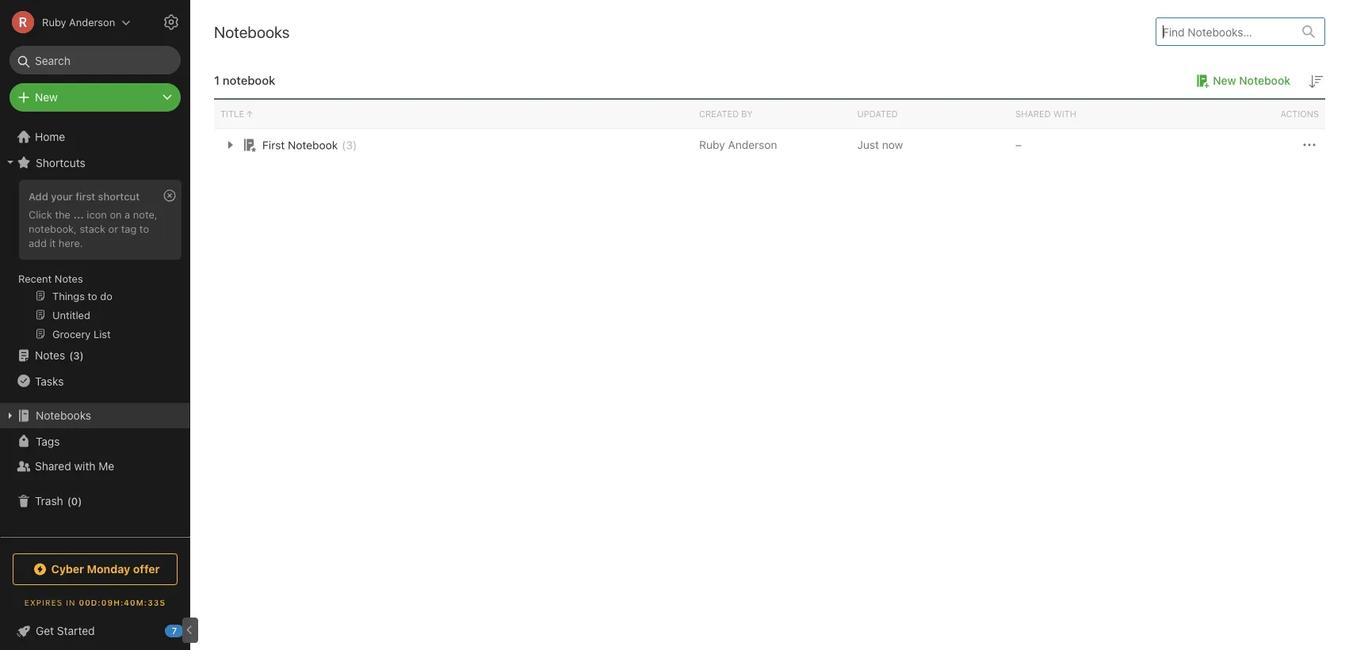 Task type: locate. For each thing, give the bounding box(es) containing it.
0 horizontal spatial notebook
[[288, 139, 338, 152]]

notebooks up tags
[[36, 409, 91, 423]]

Help and Learning task checklist field
[[0, 619, 190, 645]]

with
[[1054, 109, 1077, 119]]

ruby anderson
[[42, 16, 115, 28], [699, 138, 777, 151]]

Sort field
[[1307, 71, 1326, 91]]

1 horizontal spatial notebooks
[[214, 22, 290, 41]]

first notebook ( 3 )
[[262, 139, 357, 152]]

shared
[[1016, 109, 1051, 119]]

ruby up search text field
[[42, 16, 66, 28]]

new for new
[[35, 91, 58, 104]]

(
[[342, 139, 346, 152], [69, 350, 73, 362], [67, 496, 71, 508]]

recent notes
[[18, 273, 83, 285]]

0 horizontal spatial notebooks
[[36, 409, 91, 423]]

notes right recent
[[55, 273, 83, 285]]

0 horizontal spatial anderson
[[69, 16, 115, 28]]

first
[[262, 139, 285, 152]]

( inside trash ( 0 )
[[67, 496, 71, 508]]

notebook up actions button
[[1239, 74, 1291, 87]]

shared with me
[[35, 460, 114, 473]]

notes
[[55, 273, 83, 285], [35, 349, 65, 362]]

3 inside notes ( 3 )
[[73, 350, 80, 362]]

ruby anderson down by
[[699, 138, 777, 151]]

None search field
[[21, 46, 170, 75]]

ruby
[[42, 16, 66, 28], [699, 138, 725, 151]]

notebook inside row
[[288, 139, 338, 152]]

anderson down by
[[728, 138, 777, 151]]

3 right first at top
[[346, 139, 353, 152]]

1 notebook
[[214, 73, 275, 87]]

1 vertical spatial (
[[69, 350, 73, 362]]

in
[[66, 599, 76, 608]]

notebook
[[1239, 74, 1291, 87], [288, 139, 338, 152]]

1 horizontal spatial anderson
[[728, 138, 777, 151]]

3 up tasks button
[[73, 350, 80, 362]]

it
[[50, 237, 56, 249]]

ruby down created
[[699, 138, 725, 151]]

1 vertical spatial 3
[[73, 350, 80, 362]]

1 horizontal spatial 3
[[346, 139, 353, 152]]

2 vertical spatial )
[[78, 496, 82, 508]]

notes inside group
[[55, 273, 83, 285]]

2 vertical spatial (
[[67, 496, 71, 508]]

( for notes
[[69, 350, 73, 362]]

1 vertical spatial )
[[80, 350, 84, 362]]

( right trash
[[67, 496, 71, 508]]

tags button
[[0, 429, 189, 454]]

add
[[29, 237, 47, 249]]

title
[[220, 109, 244, 119]]

add
[[29, 190, 48, 202]]

new up actions button
[[1213, 74, 1237, 87]]

anderson inside first notebook row
[[728, 138, 777, 151]]

just
[[857, 138, 879, 151]]

new inside button
[[1213, 74, 1237, 87]]

home link
[[0, 124, 190, 150]]

new inside popup button
[[35, 91, 58, 104]]

) inside notes ( 3 )
[[80, 350, 84, 362]]

1 vertical spatial ruby
[[699, 138, 725, 151]]

0 vertical spatial (
[[342, 139, 346, 152]]

by
[[742, 109, 753, 119]]

cyber monday offer button
[[13, 554, 178, 586]]

notebook for first
[[288, 139, 338, 152]]

0
[[71, 496, 78, 508]]

)
[[353, 139, 357, 152], [80, 350, 84, 362], [78, 496, 82, 508]]

( right first at top
[[342, 139, 346, 152]]

arrow image
[[220, 136, 239, 155]]

1 vertical spatial new
[[35, 91, 58, 104]]

first notebook row
[[214, 129, 1326, 161]]

0 vertical spatial notes
[[55, 273, 83, 285]]

1 horizontal spatial new
[[1213, 74, 1237, 87]]

the
[[55, 208, 70, 220]]

ruby anderson inside first notebook row
[[699, 138, 777, 151]]

me
[[99, 460, 114, 473]]

new up home
[[35, 91, 58, 104]]

) inside trash ( 0 )
[[78, 496, 82, 508]]

0 vertical spatial notebook
[[1239, 74, 1291, 87]]

add your first shortcut
[[29, 190, 140, 202]]

notebooks up notebook
[[214, 22, 290, 41]]

0 horizontal spatial 3
[[73, 350, 80, 362]]

offer
[[133, 563, 160, 576]]

0 vertical spatial ruby
[[42, 16, 66, 28]]

new button
[[10, 83, 181, 112]]

0 horizontal spatial new
[[35, 91, 58, 104]]

group
[[0, 175, 189, 350]]

anderson up search text field
[[69, 16, 115, 28]]

stack
[[80, 223, 105, 235]]

tree
[[0, 124, 190, 537]]

new notebook
[[1213, 74, 1291, 87]]

anderson
[[69, 16, 115, 28], [728, 138, 777, 151]]

shortcuts
[[36, 156, 85, 169]]

notebooks
[[214, 22, 290, 41], [36, 409, 91, 423]]

( up tasks button
[[69, 350, 73, 362]]

just now
[[857, 138, 903, 151]]

) for trash
[[78, 496, 82, 508]]

shared with
[[1016, 109, 1077, 119]]

created
[[699, 109, 739, 119]]

( inside first notebook row
[[342, 139, 346, 152]]

1 vertical spatial anderson
[[728, 138, 777, 151]]

notes up tasks
[[35, 349, 65, 362]]

tags
[[36, 435, 60, 448]]

1 vertical spatial ruby anderson
[[699, 138, 777, 151]]

1 horizontal spatial ruby
[[699, 138, 725, 151]]

1 horizontal spatial notebook
[[1239, 74, 1291, 87]]

new
[[1213, 74, 1237, 87], [35, 91, 58, 104]]

1 vertical spatial notebook
[[288, 139, 338, 152]]

monday
[[87, 563, 130, 576]]

0 vertical spatial anderson
[[69, 16, 115, 28]]

to
[[139, 223, 149, 235]]

updated button
[[851, 100, 1009, 128]]

3
[[346, 139, 353, 152], [73, 350, 80, 362]]

tasks
[[35, 375, 64, 388]]

0 horizontal spatial ruby anderson
[[42, 16, 115, 28]]

0 vertical spatial new
[[1213, 74, 1237, 87]]

actions button
[[1167, 100, 1326, 128]]

( inside notes ( 3 )
[[69, 350, 73, 362]]

0 vertical spatial 3
[[346, 139, 353, 152]]

a
[[125, 208, 130, 220]]

0 vertical spatial ruby anderson
[[42, 16, 115, 28]]

on
[[110, 208, 122, 220]]

1 horizontal spatial ruby anderson
[[699, 138, 777, 151]]

notebook
[[223, 73, 275, 87]]

trash ( 0 )
[[35, 495, 82, 508]]

or
[[108, 223, 118, 235]]

00d:09h:40m:33s
[[79, 599, 166, 608]]

ruby anderson up search text field
[[42, 16, 115, 28]]

cyber monday offer
[[51, 563, 160, 576]]

here.
[[59, 237, 83, 249]]

notebook right first at top
[[288, 139, 338, 152]]

3 inside first notebook row
[[346, 139, 353, 152]]

notebook inside button
[[1239, 74, 1291, 87]]

0 vertical spatial )
[[353, 139, 357, 152]]

1 vertical spatial notebooks
[[36, 409, 91, 423]]

recent
[[18, 273, 52, 285]]

0 horizontal spatial ruby
[[42, 16, 66, 28]]



Task type: vqa. For each thing, say whether or not it's contained in the screenshot.
rightmost 'Ruby Anderson'
yes



Task type: describe. For each thing, give the bounding box(es) containing it.
anderson inside account field
[[69, 16, 115, 28]]

notebooks link
[[0, 404, 189, 429]]

expires
[[24, 599, 63, 608]]

shared with button
[[1009, 100, 1167, 128]]

icon on a note, notebook, stack or tag to add it here.
[[29, 208, 157, 249]]

( for trash
[[67, 496, 71, 508]]

group containing add your first shortcut
[[0, 175, 189, 350]]

settings image
[[162, 13, 181, 32]]

actions
[[1281, 109, 1319, 119]]

now
[[882, 138, 903, 151]]

new for new notebook
[[1213, 74, 1237, 87]]

title button
[[214, 100, 693, 128]]

get started
[[36, 625, 95, 638]]

created by
[[699, 109, 753, 119]]

shortcut
[[98, 190, 140, 202]]

notebooks element
[[190, 0, 1349, 651]]

expand notebooks image
[[4, 410, 17, 423]]

More actions field
[[1300, 136, 1319, 155]]

tag
[[121, 223, 137, 235]]

) inside first notebook row
[[353, 139, 357, 152]]

get
[[36, 625, 54, 638]]

click
[[29, 208, 52, 220]]

) for notes
[[80, 350, 84, 362]]

notes ( 3 )
[[35, 349, 84, 362]]

more actions image
[[1300, 136, 1319, 155]]

shared with me link
[[0, 454, 189, 480]]

ruby anderson inside account field
[[42, 16, 115, 28]]

sort options image
[[1307, 72, 1326, 91]]

Find Notebooks… text field
[[1157, 19, 1293, 45]]

click the ...
[[29, 208, 84, 220]]

notebook,
[[29, 223, 77, 235]]

tree containing home
[[0, 124, 190, 537]]

...
[[73, 208, 84, 220]]

tasks button
[[0, 369, 189, 394]]

Account field
[[0, 6, 131, 38]]

7
[[172, 627, 177, 637]]

cyber
[[51, 563, 84, 576]]

ruby inside first notebook row
[[699, 138, 725, 151]]

note,
[[133, 208, 157, 220]]

1 vertical spatial notes
[[35, 349, 65, 362]]

shortcuts button
[[0, 150, 189, 175]]

click to collapse image
[[184, 622, 196, 641]]

notebook for new
[[1239, 74, 1291, 87]]

expires in 00d:09h:40m:33s
[[24, 599, 166, 608]]

icon
[[87, 208, 107, 220]]

home
[[35, 130, 65, 143]]

shared
[[35, 460, 71, 473]]

updated
[[857, 109, 898, 119]]

new notebook button
[[1191, 71, 1291, 90]]

–
[[1016, 138, 1022, 151]]

with
[[74, 460, 96, 473]]

trash
[[35, 495, 63, 508]]

started
[[57, 625, 95, 638]]

your
[[51, 190, 73, 202]]

1
[[214, 73, 220, 87]]

created by button
[[693, 100, 851, 128]]

first
[[76, 190, 95, 202]]

ruby inside account field
[[42, 16, 66, 28]]

Search text field
[[21, 46, 170, 75]]

0 vertical spatial notebooks
[[214, 22, 290, 41]]



